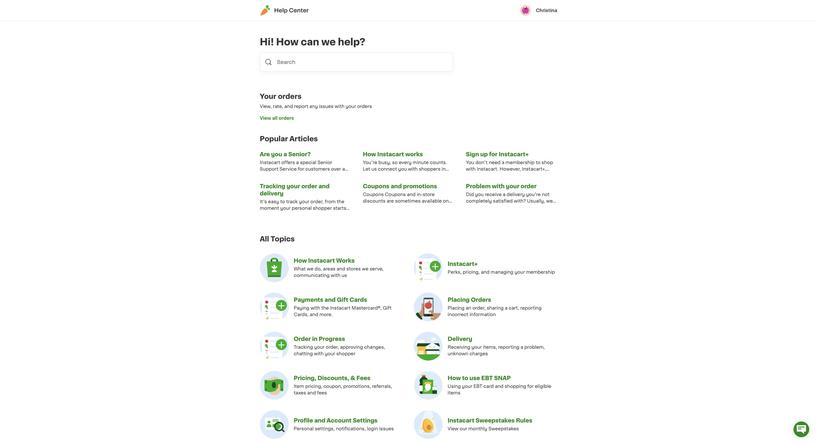 Task type: describe. For each thing, give the bounding box(es) containing it.
can
[[301, 37, 319, 47]]

your inside problem with your order link
[[506, 184, 520, 189]]

items
[[448, 391, 461, 395]]

with inside order in progress tracking your order, approving changes, chatting with your shopper
[[314, 352, 324, 356]]

problem with your order
[[466, 184, 537, 189]]

popular articles
[[260, 135, 318, 142]]

fees
[[357, 376, 371, 381]]

all
[[272, 116, 278, 121]]

Search search field
[[276, 53, 453, 71]]

communicating
[[294, 273, 330, 278]]

help center
[[274, 8, 309, 13]]

approving
[[340, 345, 363, 350]]

delivery receiving your items, reporting a problem, unknown charges
[[448, 337, 545, 356]]

0 horizontal spatial we
[[307, 267, 314, 271]]

1 vertical spatial orders
[[357, 104, 372, 109]]

works
[[336, 258, 355, 263]]

referrals,
[[372, 384, 392, 389]]

0 horizontal spatial a
[[284, 152, 287, 157]]

your
[[260, 93, 276, 100]]

tracking inside tracking your order and delivery
[[260, 184, 286, 189]]

with right any
[[335, 104, 345, 109]]

view, rate, and report any issues with your orders
[[260, 104, 372, 109]]

stores
[[347, 267, 361, 271]]

discounts,
[[318, 376, 349, 381]]

and inside pricing, discounts, & fees item pricing, coupon, promotions, referrals, taxes and fees
[[307, 391, 316, 395]]

are you a senior? link
[[260, 151, 311, 158]]

any
[[310, 104, 318, 109]]

settings
[[353, 418, 378, 423]]

how instacart works link
[[294, 258, 355, 263]]

rules
[[516, 418, 533, 423]]

payments
[[294, 297, 324, 303]]

how instacart works what we do, areas and stores we serve, communicating with us
[[294, 258, 384, 278]]

tracking inside order in progress tracking your order, approving changes, chatting with your shopper
[[294, 345, 313, 350]]

pricing, inside pricing, discounts, & fees item pricing, coupon, promotions, referrals, taxes and fees
[[305, 384, 323, 389]]

with inside how instacart works what we do, areas and stores we serve, communicating with us
[[331, 273, 341, 278]]

promotions,
[[344, 384, 371, 389]]

with right problem
[[492, 184, 505, 189]]

help
[[274, 8, 288, 13]]

reporting inside delivery receiving your items, reporting a problem, unknown charges
[[499, 345, 520, 350]]

2 order from the left
[[521, 184, 537, 189]]

works
[[406, 152, 423, 157]]

report
[[294, 104, 308, 109]]

instacart+ link
[[448, 262, 478, 267]]

account
[[327, 418, 352, 423]]

incorrect
[[448, 312, 469, 317]]

0 vertical spatial sweepstakes
[[476, 418, 515, 423]]

hi! how can we help?
[[260, 37, 366, 47]]

0 horizontal spatial gift
[[337, 297, 348, 303]]

problem,
[[525, 345, 545, 350]]

snap
[[494, 376, 511, 381]]

serve,
[[370, 267, 384, 271]]

a inside "placing orders placing an order, sharing a cart, reporting incorrect information"
[[505, 306, 508, 310]]

coupons and promotions link
[[363, 183, 437, 190]]

for inside how to use ebt snap using your ebt card and shopping for eligible items
[[528, 384, 534, 389]]

pricing,
[[294, 376, 316, 381]]

0 vertical spatial ebt
[[482, 376, 493, 381]]

instacart inside instacart sweepstakes rules view our monthly sweepstakes
[[448, 418, 475, 423]]

1 vertical spatial ebt
[[474, 384, 483, 389]]

0 horizontal spatial issues
[[319, 104, 334, 109]]

payments and gift cards link
[[294, 297, 367, 303]]

articles
[[290, 135, 318, 142]]

christina link
[[521, 5, 558, 16]]

how instacart works
[[363, 152, 423, 157]]

shopper
[[337, 352, 356, 356]]

coupons
[[363, 184, 390, 189]]

0 vertical spatial orders
[[278, 93, 302, 100]]

placing orders placing an order, sharing a cart, reporting incorrect information
[[448, 297, 542, 317]]

topics
[[271, 236, 295, 243]]

view all orders
[[260, 116, 294, 121]]

cart,
[[509, 306, 520, 310]]

progress
[[319, 337, 345, 342]]

order in progress tracking your order, approving changes, chatting with your shopper
[[294, 337, 385, 356]]

view all orders link
[[260, 115, 558, 122]]

your inside delivery receiving your items, reporting a problem, unknown charges
[[472, 345, 482, 350]]

coupons and promotions
[[363, 184, 437, 189]]

and inside how to use ebt snap using your ebt card and shopping for eligible items
[[495, 384, 504, 389]]

popular
[[260, 135, 288, 142]]

fees
[[317, 391, 327, 395]]

how for how to use ebt snap using your ebt card and shopping for eligible items
[[448, 376, 461, 381]]

instacart left works
[[378, 152, 404, 157]]

and inside profile and account settings personal settings, notifications, login issues
[[315, 418, 326, 423]]

sign up for instacart+ link
[[466, 151, 529, 158]]

more.
[[320, 312, 333, 317]]

using
[[448, 384, 461, 389]]

view,
[[260, 104, 272, 109]]

how to use ebt snap using your ebt card and shopping for eligible items
[[448, 376, 552, 395]]

pricing, discounts, & fees item pricing, coupon, promotions, referrals, taxes and fees
[[294, 376, 392, 395]]

our
[[460, 427, 468, 431]]

user avatar image
[[521, 5, 531, 16]]

instacart inside how instacart works what we do, areas and stores we serve, communicating with us
[[308, 258, 335, 263]]

&
[[351, 376, 355, 381]]

settings,
[[315, 427, 335, 431]]

what
[[294, 267, 306, 271]]

instacart image
[[260, 5, 270, 16]]



Task type: locate. For each thing, give the bounding box(es) containing it.
and inside tracking your order and delivery
[[319, 184, 330, 189]]

placing up incorrect on the right
[[448, 306, 465, 310]]

promotions
[[403, 184, 437, 189]]

sign up for instacart+
[[466, 152, 529, 157]]

2 horizontal spatial we
[[362, 267, 369, 271]]

instacart
[[378, 152, 404, 157], [308, 258, 335, 263], [330, 306, 351, 310], [448, 418, 475, 423]]

tracking your order and delivery link
[[260, 183, 351, 197]]

with
[[335, 104, 345, 109], [492, 184, 505, 189], [331, 273, 341, 278], [311, 306, 320, 310], [314, 352, 324, 356]]

and
[[284, 104, 293, 109], [319, 184, 330, 189], [391, 184, 402, 189], [337, 267, 345, 271], [481, 270, 490, 275], [325, 297, 336, 303], [310, 312, 319, 317], [495, 384, 504, 389], [307, 391, 316, 395], [315, 418, 326, 423]]

1 vertical spatial instacart+
[[448, 262, 478, 267]]

with inside payments and gift cards paying with the instacart mastercard®, gift cards, and more.
[[311, 306, 320, 310]]

placing orders link
[[448, 297, 492, 303]]

0 vertical spatial pricing,
[[463, 270, 480, 275]]

login
[[367, 427, 378, 431]]

order, inside "placing orders placing an order, sharing a cart, reporting incorrect information"
[[473, 306, 486, 310]]

and inside how instacart works what we do, areas and stores we serve, communicating with us
[[337, 267, 345, 271]]

0 horizontal spatial view
[[260, 116, 271, 121]]

your inside how to use ebt snap using your ebt card and shopping for eligible items
[[462, 384, 473, 389]]

1 vertical spatial tracking
[[294, 345, 313, 350]]

order in progress link
[[294, 337, 345, 342]]

orders
[[471, 297, 492, 303]]

instacart sweepstakes rules view our monthly sweepstakes
[[448, 418, 533, 431]]

areas
[[323, 267, 336, 271]]

view
[[260, 116, 271, 121], [448, 427, 459, 431]]

your
[[346, 104, 356, 109], [287, 184, 300, 189], [506, 184, 520, 189], [515, 270, 525, 275], [314, 345, 325, 350], [472, 345, 482, 350], [325, 352, 335, 356], [462, 384, 473, 389]]

0 vertical spatial order,
[[473, 306, 486, 310]]

tracking up delivery
[[260, 184, 286, 189]]

pricing,
[[463, 270, 480, 275], [305, 384, 323, 389]]

us
[[342, 273, 347, 278]]

we left serve, at the bottom left
[[362, 267, 369, 271]]

items,
[[483, 345, 497, 350]]

a inside delivery receiving your items, reporting a problem, unknown charges
[[521, 345, 524, 350]]

1 vertical spatial view
[[448, 427, 459, 431]]

1 vertical spatial sweepstakes
[[489, 427, 519, 431]]

profile and account settings link
[[294, 418, 378, 423]]

taxes
[[294, 391, 306, 395]]

instacart down payments and gift cards link
[[330, 306, 351, 310]]

0 vertical spatial reporting
[[521, 306, 542, 310]]

0 horizontal spatial tracking
[[260, 184, 286, 189]]

in
[[312, 337, 318, 342]]

we right can
[[322, 37, 336, 47]]

profile
[[294, 418, 313, 423]]

you
[[271, 152, 282, 157]]

your inside instacart+ perks, pricing, and managing your membership
[[515, 270, 525, 275]]

1 vertical spatial a
[[505, 306, 508, 310]]

0 vertical spatial gift
[[337, 297, 348, 303]]

how to use ebt snap link
[[448, 376, 511, 381]]

order
[[302, 184, 317, 189], [521, 184, 537, 189]]

0 horizontal spatial reporting
[[499, 345, 520, 350]]

tracking up chatting
[[294, 345, 313, 350]]

instacart up do,
[[308, 258, 335, 263]]

shopping
[[505, 384, 527, 389]]

delivery link
[[448, 337, 473, 342]]

pricing, up fees
[[305, 384, 323, 389]]

reporting right cart,
[[521, 306, 542, 310]]

cards,
[[294, 312, 309, 317]]

1 horizontal spatial order
[[521, 184, 537, 189]]

notifications,
[[336, 427, 366, 431]]

with down order in progress link
[[314, 352, 324, 356]]

an
[[466, 306, 472, 310]]

1 vertical spatial issues
[[380, 427, 394, 431]]

issues right any
[[319, 104, 334, 109]]

with left the
[[311, 306, 320, 310]]

2 vertical spatial orders
[[279, 116, 294, 121]]

0 vertical spatial tracking
[[260, 184, 286, 189]]

pricing, inside instacart+ perks, pricing, and managing your membership
[[463, 270, 480, 275]]

1 horizontal spatial gift
[[383, 306, 392, 310]]

view inside instacart sweepstakes rules view our monthly sweepstakes
[[448, 427, 459, 431]]

how for how instacart works
[[363, 152, 376, 157]]

do,
[[315, 267, 322, 271]]

issues right login
[[380, 427, 394, 431]]

receiving
[[448, 345, 471, 350]]

information
[[470, 312, 496, 317]]

perks,
[[448, 270, 462, 275]]

a right you on the left
[[284, 152, 287, 157]]

2 placing from the top
[[448, 306, 465, 310]]

chatting
[[294, 352, 313, 356]]

sharing
[[487, 306, 504, 310]]

instacart+ inside instacart+ perks, pricing, and managing your membership
[[448, 262, 478, 267]]

view left "all"
[[260, 116, 271, 121]]

2 horizontal spatial a
[[521, 345, 524, 350]]

payments and gift cards paying with the instacart mastercard®, gift cards, and more.
[[294, 297, 392, 317]]

order inside tracking your order and delivery
[[302, 184, 317, 189]]

1 horizontal spatial issues
[[380, 427, 394, 431]]

pricing, discounts, & fees link
[[294, 376, 371, 381]]

instacart+ up "perks,"
[[448, 262, 478, 267]]

how for how instacart works what we do, areas and stores we serve, communicating with us
[[294, 258, 307, 263]]

tracking your order and delivery
[[260, 184, 330, 196]]

rate,
[[273, 104, 283, 109]]

christina
[[536, 8, 558, 13]]

are you a senior?
[[260, 152, 311, 157]]

we
[[322, 37, 336, 47], [307, 267, 314, 271], [362, 267, 369, 271]]

gift left the cards
[[337, 297, 348, 303]]

how instacart works link
[[363, 151, 423, 158]]

orders
[[278, 93, 302, 100], [357, 104, 372, 109], [279, 116, 294, 121]]

0 vertical spatial for
[[489, 152, 498, 157]]

placing up an
[[448, 297, 470, 303]]

unknown
[[448, 352, 469, 356]]

charges
[[470, 352, 488, 356]]

order, inside order in progress tracking your order, approving changes, chatting with your shopper
[[326, 345, 339, 350]]

2 vertical spatial a
[[521, 345, 524, 350]]

ebt up card
[[482, 376, 493, 381]]

0 horizontal spatial for
[[489, 152, 498, 157]]

instacart+ right "up"
[[499, 152, 529, 157]]

instacart+
[[499, 152, 529, 157], [448, 262, 478, 267]]

reporting right items,
[[499, 345, 520, 350]]

0 vertical spatial a
[[284, 152, 287, 157]]

1 vertical spatial order,
[[326, 345, 339, 350]]

orders inside view all orders link
[[279, 116, 294, 121]]

pricing, down instacart+ link
[[463, 270, 480, 275]]

with left us
[[331, 273, 341, 278]]

delivery
[[260, 191, 284, 196]]

your orders
[[260, 93, 302, 100]]

1 horizontal spatial instacart+
[[499, 152, 529, 157]]

all topics
[[260, 236, 295, 243]]

instacart inside payments and gift cards paying with the instacart mastercard®, gift cards, and more.
[[330, 306, 351, 310]]

instacart up our
[[448, 418, 475, 423]]

coupon,
[[324, 384, 342, 389]]

1 horizontal spatial tracking
[[294, 345, 313, 350]]

your inside tracking your order and delivery
[[287, 184, 300, 189]]

1 horizontal spatial we
[[322, 37, 336, 47]]

1 vertical spatial gift
[[383, 306, 392, 310]]

we up communicating
[[307, 267, 314, 271]]

1 horizontal spatial for
[[528, 384, 534, 389]]

instacart sweepstakes rules link
[[448, 418, 533, 423]]

1 vertical spatial placing
[[448, 306, 465, 310]]

and inside instacart+ perks, pricing, and managing your membership
[[481, 270, 490, 275]]

0 vertical spatial issues
[[319, 104, 334, 109]]

order, up information
[[473, 306, 486, 310]]

for left the 'eligible'
[[528, 384, 534, 389]]

1 vertical spatial for
[[528, 384, 534, 389]]

1 horizontal spatial view
[[448, 427, 459, 431]]

order,
[[473, 306, 486, 310], [326, 345, 339, 350]]

reporting inside "placing orders placing an order, sharing a cart, reporting incorrect information"
[[521, 306, 542, 310]]

how inside how to use ebt snap using your ebt card and shopping for eligible items
[[448, 376, 461, 381]]

order, down "progress"
[[326, 345, 339, 350]]

ebt
[[482, 376, 493, 381], [474, 384, 483, 389]]

a left cart,
[[505, 306, 508, 310]]

sweepstakes up monthly
[[476, 418, 515, 423]]

0 vertical spatial placing
[[448, 297, 470, 303]]

sweepstakes down instacart sweepstakes rules link
[[489, 427, 519, 431]]

1 horizontal spatial pricing,
[[463, 270, 480, 275]]

1 placing from the top
[[448, 297, 470, 303]]

up
[[481, 152, 488, 157]]

0 vertical spatial instacart+
[[499, 152, 529, 157]]

use
[[470, 376, 480, 381]]

senior?
[[289, 152, 311, 157]]

eligible
[[535, 384, 552, 389]]

0 horizontal spatial order
[[302, 184, 317, 189]]

instacart+ perks, pricing, and managing your membership
[[448, 262, 555, 275]]

profile and account settings personal settings, notifications, login issues
[[294, 418, 394, 431]]

1 vertical spatial reporting
[[499, 345, 520, 350]]

help center link
[[260, 5, 309, 16]]

problem
[[466, 184, 491, 189]]

how inside how instacart works what we do, areas and stores we serve, communicating with us
[[294, 258, 307, 263]]

are
[[260, 152, 270, 157]]

1 order from the left
[[302, 184, 317, 189]]

sign
[[466, 152, 479, 157]]

a left problem,
[[521, 345, 524, 350]]

0 vertical spatial view
[[260, 116, 271, 121]]

gift right mastercard®,
[[383, 306, 392, 310]]

mastercard®,
[[352, 306, 382, 310]]

0 horizontal spatial pricing,
[[305, 384, 323, 389]]

view left our
[[448, 427, 459, 431]]

personal
[[294, 427, 314, 431]]

0 horizontal spatial order,
[[326, 345, 339, 350]]

for inside sign up for instacart+ link
[[489, 152, 498, 157]]

1 horizontal spatial reporting
[[521, 306, 542, 310]]

1 horizontal spatial order,
[[473, 306, 486, 310]]

managing
[[491, 270, 514, 275]]

the
[[322, 306, 329, 310]]

1 horizontal spatial a
[[505, 306, 508, 310]]

0 horizontal spatial instacart+
[[448, 262, 478, 267]]

issues inside profile and account settings personal settings, notifications, login issues
[[380, 427, 394, 431]]

ebt down how to use ebt snap link
[[474, 384, 483, 389]]

for right "up"
[[489, 152, 498, 157]]

card
[[484, 384, 494, 389]]

1 vertical spatial pricing,
[[305, 384, 323, 389]]

gift
[[337, 297, 348, 303], [383, 306, 392, 310]]



Task type: vqa. For each thing, say whether or not it's contained in the screenshot.
the right 'California Tuna Parmesan'
no



